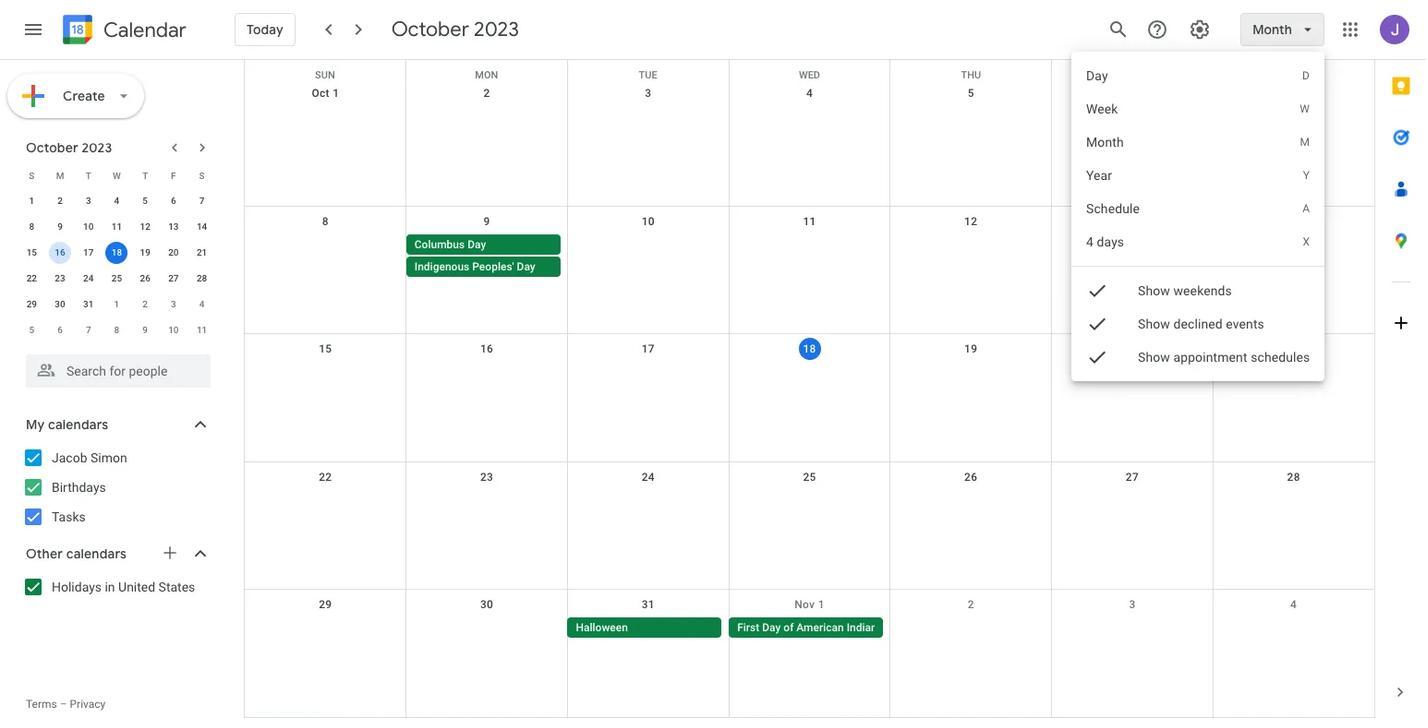 Task type: locate. For each thing, give the bounding box(es) containing it.
9 up the columbus day button
[[484, 215, 490, 228]]

0 horizontal spatial 7
[[86, 325, 91, 335]]

november 11 element
[[191, 320, 213, 342]]

0 vertical spatial w
[[1300, 103, 1310, 115]]

0 horizontal spatial s
[[29, 170, 35, 181]]

1 vertical spatial 17
[[642, 343, 655, 356]]

day menu item
[[1071, 59, 1325, 92]]

m for month
[[1300, 136, 1310, 149]]

2 vertical spatial 5
[[29, 325, 34, 335]]

1 vertical spatial 16
[[480, 343, 493, 356]]

2 horizontal spatial 11
[[803, 215, 816, 228]]

w
[[1300, 103, 1310, 115], [113, 170, 121, 181]]

0 horizontal spatial 22
[[26, 273, 37, 284]]

29
[[26, 299, 37, 309], [319, 599, 332, 612]]

calendars up 'in'
[[66, 546, 127, 563]]

1 horizontal spatial month
[[1086, 135, 1124, 150]]

weekends
[[1173, 284, 1232, 298]]

terms link
[[26, 698, 57, 711]]

0 horizontal spatial 27
[[168, 273, 179, 284]]

0 horizontal spatial t
[[86, 170, 91, 181]]

1 up 15 element on the left of page
[[29, 196, 34, 206]]

1 vertical spatial 23
[[480, 471, 493, 484]]

0 vertical spatial 15
[[26, 248, 37, 258]]

0 vertical spatial october 2023
[[391, 17, 519, 42]]

7 up 14
[[199, 196, 205, 206]]

sat
[[1285, 69, 1303, 81]]

oct
[[312, 87, 330, 100]]

day
[[1086, 68, 1108, 83], [468, 238, 486, 251], [517, 260, 535, 273], [762, 622, 781, 635]]

a
[[1302, 202, 1310, 215]]

thu
[[961, 69, 981, 81]]

show
[[1138, 284, 1170, 298], [1138, 317, 1170, 332], [1138, 350, 1170, 365]]

11 for sun
[[803, 215, 816, 228]]

29 element
[[21, 294, 43, 316]]

30 for nov 1
[[480, 599, 493, 612]]

peoples'
[[472, 260, 514, 273]]

6
[[171, 196, 176, 206], [57, 325, 63, 335]]

16
[[55, 248, 65, 258], [480, 343, 493, 356]]

1 vertical spatial check
[[1086, 313, 1108, 335]]

11 inside november 11 element
[[197, 325, 207, 335]]

columbus day button
[[406, 234, 560, 255]]

0 horizontal spatial 31
[[83, 299, 94, 309]]

columbus day indigenous peoples' day
[[415, 238, 535, 273]]

31 element
[[77, 294, 100, 316]]

show left declined
[[1138, 317, 1170, 332]]

s up 15 element on the left of page
[[29, 170, 35, 181]]

1 vertical spatial 18
[[803, 343, 816, 356]]

0 vertical spatial m
[[1300, 136, 1310, 149]]

0 horizontal spatial 24
[[83, 273, 94, 284]]

1 horizontal spatial s
[[199, 170, 205, 181]]

1 vertical spatial 26
[[964, 471, 978, 484]]

m up y
[[1300, 136, 1310, 149]]

1 horizontal spatial 9
[[143, 325, 148, 335]]

october 2023
[[391, 17, 519, 42], [26, 139, 112, 156]]

t
[[86, 170, 91, 181], [142, 170, 148, 181]]

1 vertical spatial 24
[[642, 471, 655, 484]]

29 inside grid
[[319, 599, 332, 612]]

30 inside grid
[[480, 599, 493, 612]]

0 vertical spatial october
[[391, 17, 469, 42]]

22 inside row group
[[26, 273, 37, 284]]

month up the sat
[[1253, 21, 1292, 38]]

0 vertical spatial 17
[[83, 248, 94, 258]]

9 down november 2 element
[[143, 325, 148, 335]]

row group
[[18, 188, 216, 344]]

1 vertical spatial m
[[56, 170, 64, 181]]

s right the f
[[199, 170, 205, 181]]

0 vertical spatial 18
[[112, 248, 122, 258]]

d
[[1302, 69, 1310, 82]]

october 2023 up mon at the left of page
[[391, 17, 519, 42]]

declined
[[1173, 317, 1222, 332]]

31 for 1
[[83, 299, 94, 309]]

menu
[[1071, 52, 1325, 382]]

29 for nov 1
[[319, 599, 332, 612]]

10
[[642, 215, 655, 228], [83, 222, 94, 232], [168, 325, 179, 335]]

0 horizontal spatial 15
[[26, 248, 37, 258]]

12 element
[[134, 216, 156, 238]]

calendars up jacob
[[48, 417, 108, 433]]

29 inside row group
[[26, 299, 37, 309]]

0 horizontal spatial 21
[[197, 248, 207, 258]]

24
[[83, 273, 94, 284], [642, 471, 655, 484]]

14
[[197, 222, 207, 232]]

1 horizontal spatial 24
[[642, 471, 655, 484]]

month inside first day of american indian heritage month "button"
[[925, 622, 957, 635]]

20 down 13 "element"
[[168, 248, 179, 258]]

0 horizontal spatial 9
[[57, 222, 63, 232]]

6 down the f
[[171, 196, 176, 206]]

1 vertical spatial 6
[[57, 325, 63, 335]]

23 inside grid
[[55, 273, 65, 284]]

0 horizontal spatial 20
[[168, 248, 179, 258]]

2 check checkbox item from the top
[[1071, 308, 1325, 341]]

16 down indigenous peoples' day button
[[480, 343, 493, 356]]

21 right appointment
[[1287, 343, 1300, 356]]

in
[[105, 580, 115, 595]]

12 for october 2023
[[140, 222, 150, 232]]

5 down 29 element
[[29, 325, 34, 335]]

19
[[140, 248, 150, 258], [964, 343, 978, 356]]

0 vertical spatial show
[[1138, 284, 1170, 298]]

november 10 element
[[162, 320, 185, 342]]

0 horizontal spatial october 2023
[[26, 139, 112, 156]]

13 inside "element"
[[168, 222, 179, 232]]

2023 down create
[[82, 139, 112, 156]]

2023 up mon at the left of page
[[474, 17, 519, 42]]

23
[[55, 273, 65, 284], [480, 471, 493, 484]]

birthdays
[[52, 480, 106, 495]]

0 vertical spatial 16
[[55, 248, 65, 258]]

16 cell
[[46, 240, 74, 266]]

1 vertical spatial 2023
[[82, 139, 112, 156]]

check for show appointment schedules
[[1086, 346, 1108, 369]]

main drawer image
[[22, 18, 44, 41]]

0 vertical spatial 19
[[140, 248, 150, 258]]

0 horizontal spatial w
[[113, 170, 121, 181]]

1 vertical spatial 5
[[143, 196, 148, 206]]

schedules
[[1251, 350, 1310, 365]]

0 vertical spatial 20
[[168, 248, 179, 258]]

13 inside grid
[[1126, 215, 1139, 228]]

1 vertical spatial 7
[[86, 325, 91, 335]]

menu containing check
[[1071, 52, 1325, 382]]

w inside menu item
[[1300, 103, 1310, 115]]

check
[[1086, 280, 1108, 302], [1086, 313, 1108, 335], [1086, 346, 1108, 369]]

day up indigenous peoples' day button
[[468, 238, 486, 251]]

4
[[806, 87, 813, 100], [114, 196, 119, 206], [1086, 235, 1093, 249], [199, 299, 205, 309], [1291, 599, 1297, 612]]

sun
[[315, 69, 335, 81]]

indian
[[847, 622, 877, 635]]

1 vertical spatial 22
[[319, 471, 332, 484]]

26 inside row group
[[140, 273, 150, 284]]

16 up "23" element
[[55, 248, 65, 258]]

create button
[[7, 74, 144, 118]]

check checkbox item up declined
[[1071, 274, 1325, 308]]

0 horizontal spatial 28
[[197, 273, 207, 284]]

16 element
[[49, 242, 71, 264]]

20 inside 20 element
[[168, 248, 179, 258]]

0 vertical spatial 21
[[197, 248, 207, 258]]

0 horizontal spatial 2023
[[82, 139, 112, 156]]

6 down 30 element
[[57, 325, 63, 335]]

1 horizontal spatial 20
[[1126, 343, 1139, 356]]

t up the 10 element
[[86, 170, 91, 181]]

check for show weekends
[[1086, 280, 1108, 302]]

1 vertical spatial 19
[[964, 343, 978, 356]]

7 down the 31 element
[[86, 325, 91, 335]]

month down the week
[[1086, 135, 1124, 150]]

grid containing oct 1
[[244, 60, 1375, 719]]

0 horizontal spatial 29
[[26, 299, 37, 309]]

check checkbox item down declined
[[1071, 341, 1325, 374]]

9 for sun
[[484, 215, 490, 228]]

of
[[784, 622, 794, 635]]

28 element
[[191, 268, 213, 290]]

11
[[803, 215, 816, 228], [112, 222, 122, 232], [197, 325, 207, 335]]

show left weekends on the right
[[1138, 284, 1170, 298]]

0 horizontal spatial 10
[[83, 222, 94, 232]]

14 element
[[191, 216, 213, 238]]

first day of american indian heritage month button
[[729, 618, 957, 639]]

21 down the 14 element
[[197, 248, 207, 258]]

cell
[[245, 234, 406, 279], [406, 234, 568, 279], [729, 234, 890, 279], [890, 234, 1052, 279], [1052, 234, 1213, 279], [1213, 234, 1375, 279], [245, 618, 406, 641], [406, 618, 568, 641], [890, 618, 1052, 641], [1052, 618, 1213, 641], [1213, 618, 1375, 641]]

19 inside "element"
[[140, 248, 150, 258]]

1 vertical spatial month
[[1086, 135, 1124, 150]]

check checkbox item
[[1071, 274, 1325, 308], [1071, 308, 1325, 341], [1071, 341, 1325, 374]]

first day of american indian heritage month
[[737, 622, 957, 635]]

16 inside cell
[[55, 248, 65, 258]]

26 element
[[134, 268, 156, 290]]

21
[[197, 248, 207, 258], [1287, 343, 1300, 356]]

1 horizontal spatial 8
[[114, 325, 119, 335]]

9
[[484, 215, 490, 228], [57, 222, 63, 232], [143, 325, 148, 335]]

18 inside cell
[[112, 248, 122, 258]]

17
[[83, 248, 94, 258], [642, 343, 655, 356]]

1 horizontal spatial 5
[[143, 196, 148, 206]]

m
[[1300, 136, 1310, 149], [56, 170, 64, 181]]

0 vertical spatial 29
[[26, 299, 37, 309]]

1 horizontal spatial 28
[[1287, 471, 1300, 484]]

26
[[140, 273, 150, 284], [964, 471, 978, 484]]

0 vertical spatial 26
[[140, 273, 150, 284]]

1 vertical spatial 15
[[319, 343, 332, 356]]

row containing 1
[[18, 188, 216, 214]]

24 element
[[77, 268, 100, 290]]

month button
[[1241, 7, 1325, 52]]

20 down show declined events
[[1126, 343, 1139, 356]]

17 element
[[77, 242, 100, 264]]

1 horizontal spatial 18
[[803, 343, 816, 356]]

0 vertical spatial 2023
[[474, 17, 519, 42]]

1 vertical spatial 31
[[642, 599, 655, 612]]

october 2023 grid
[[18, 163, 216, 344]]

s
[[29, 170, 35, 181], [199, 170, 205, 181]]

2 vertical spatial check
[[1086, 346, 1108, 369]]

15 element
[[21, 242, 43, 264]]

1 horizontal spatial 31
[[642, 599, 655, 612]]

schedule menu item
[[1071, 192, 1325, 225]]

1 horizontal spatial 25
[[803, 471, 816, 484]]

3
[[645, 87, 652, 100], [86, 196, 91, 206], [171, 299, 176, 309], [1129, 599, 1136, 612]]

10 for sun
[[642, 215, 655, 228]]

1 t from the left
[[86, 170, 91, 181]]

31
[[83, 299, 94, 309], [642, 599, 655, 612]]

week
[[1086, 102, 1118, 116]]

1 horizontal spatial m
[[1300, 136, 1310, 149]]

day inside first day of american indian heritage month "button"
[[762, 622, 781, 635]]

1 horizontal spatial 21
[[1287, 343, 1300, 356]]

1 horizontal spatial 13
[[1126, 215, 1139, 228]]

15
[[26, 248, 37, 258], [319, 343, 332, 356]]

9 up 16 element
[[57, 222, 63, 232]]

1 show from the top
[[1138, 284, 1170, 298]]

calendars
[[48, 417, 108, 433], [66, 546, 127, 563]]

0 horizontal spatial 30
[[55, 299, 65, 309]]

10 inside 'element'
[[168, 325, 179, 335]]

1 down 25 element
[[114, 299, 119, 309]]

5
[[968, 87, 974, 100], [143, 196, 148, 206], [29, 325, 34, 335]]

1 horizontal spatial 29
[[319, 599, 332, 612]]

american
[[797, 622, 844, 635]]

w up "11" element
[[113, 170, 121, 181]]

5 inside grid
[[968, 87, 974, 100]]

2023
[[474, 17, 519, 42], [82, 139, 112, 156]]

month right heritage
[[925, 622, 957, 635]]

0 vertical spatial 25
[[112, 273, 122, 284]]

november 2 element
[[134, 294, 156, 316]]

2 horizontal spatial 9
[[484, 215, 490, 228]]

27 inside october 2023 grid
[[168, 273, 179, 284]]

0 vertical spatial 31
[[83, 299, 94, 309]]

4 days menu item
[[1071, 225, 1325, 259]]

october 2023 down create popup button
[[26, 139, 112, 156]]

0 vertical spatial 5
[[968, 87, 974, 100]]

1 vertical spatial 30
[[480, 599, 493, 612]]

13 for sun
[[1126, 215, 1139, 228]]

11 inside grid
[[803, 215, 816, 228]]

2 horizontal spatial month
[[1253, 21, 1292, 38]]

1 horizontal spatial 19
[[964, 343, 978, 356]]

8
[[322, 215, 329, 228], [29, 222, 34, 232], [114, 325, 119, 335]]

31 down the 24 element
[[83, 299, 94, 309]]

20
[[168, 248, 179, 258], [1126, 343, 1139, 356]]

11 inside "11" element
[[112, 222, 122, 232]]

w down the d
[[1300, 103, 1310, 115]]

1 s from the left
[[29, 170, 35, 181]]

1 vertical spatial 21
[[1287, 343, 1300, 356]]

30
[[55, 299, 65, 309], [480, 599, 493, 612]]

2 horizontal spatial 10
[[642, 215, 655, 228]]

12
[[964, 215, 978, 228], [140, 222, 150, 232]]

22
[[26, 273, 37, 284], [319, 471, 332, 484]]

31 up halloween button
[[642, 599, 655, 612]]

m inside menu item
[[1300, 136, 1310, 149]]

20 inside grid
[[1126, 343, 1139, 356]]

row containing 5
[[18, 318, 216, 344]]

m up 16 cell at the top
[[56, 170, 64, 181]]

1 horizontal spatial w
[[1300, 103, 1310, 115]]

october
[[391, 17, 469, 42], [26, 139, 78, 156]]

12 inside october 2023 grid
[[140, 222, 150, 232]]

8 for sun
[[322, 215, 329, 228]]

1
[[333, 87, 339, 100], [29, 196, 34, 206], [114, 299, 119, 309], [818, 599, 825, 612]]

month inside month menu item
[[1086, 135, 1124, 150]]

row containing oct 1
[[245, 79, 1375, 207]]

1 horizontal spatial 16
[[480, 343, 493, 356]]

1 vertical spatial october
[[26, 139, 78, 156]]

0 horizontal spatial 17
[[83, 248, 94, 258]]

0 vertical spatial 22
[[26, 273, 37, 284]]

3 check from the top
[[1086, 346, 1108, 369]]

12 for sun
[[964, 215, 978, 228]]

5 up 12 element
[[143, 196, 148, 206]]

november 8 element
[[106, 320, 128, 342]]

calendars for my calendars
[[48, 417, 108, 433]]

27
[[168, 273, 179, 284], [1126, 471, 1139, 484]]

days
[[1097, 235, 1124, 249]]

2 show from the top
[[1138, 317, 1170, 332]]

tasks
[[52, 510, 86, 525]]

20 element
[[162, 242, 185, 264]]

11 element
[[106, 216, 128, 238]]

25 element
[[106, 268, 128, 290]]

31 inside october 2023 grid
[[83, 299, 94, 309]]

7
[[199, 196, 205, 206], [86, 325, 91, 335]]

0 vertical spatial 28
[[197, 273, 207, 284]]

check checkbox item down weekends on the right
[[1071, 308, 1325, 341]]

1 horizontal spatial 2023
[[474, 17, 519, 42]]

23 element
[[49, 268, 71, 290]]

17 inside row group
[[83, 248, 94, 258]]

–
[[60, 698, 67, 711]]

13 element
[[162, 216, 185, 238]]

row
[[245, 60, 1375, 81], [245, 79, 1375, 207], [18, 163, 216, 188], [18, 188, 216, 214], [245, 207, 1375, 335], [18, 214, 216, 240], [18, 240, 216, 266], [18, 266, 216, 292], [18, 292, 216, 318], [18, 318, 216, 344], [245, 335, 1375, 463], [245, 463, 1375, 591], [245, 591, 1375, 719]]

column header
[[1052, 60, 1214, 79]]

18 inside grid
[[803, 343, 816, 356]]

calendars inside dropdown button
[[66, 546, 127, 563]]

0 vertical spatial calendars
[[48, 417, 108, 433]]

tab list
[[1375, 60, 1426, 667]]

8 inside november 8 element
[[114, 325, 119, 335]]

2 check from the top
[[1086, 313, 1108, 335]]

2
[[484, 87, 490, 100], [57, 196, 63, 206], [143, 299, 148, 309], [968, 599, 974, 612]]

jacob simon
[[52, 451, 127, 466]]

0 horizontal spatial 12
[[140, 222, 150, 232]]

holidays
[[52, 580, 102, 595]]

18
[[112, 248, 122, 258], [803, 343, 816, 356]]

t left the f
[[142, 170, 148, 181]]

m inside october 2023 grid
[[56, 170, 64, 181]]

0 horizontal spatial m
[[56, 170, 64, 181]]

month
[[1253, 21, 1292, 38], [1086, 135, 1124, 150], [925, 622, 957, 635]]

day up the week
[[1086, 68, 1108, 83]]

5 down thu on the top right of the page
[[968, 87, 974, 100]]

25
[[112, 273, 122, 284], [803, 471, 816, 484]]

30 inside 30 element
[[55, 299, 65, 309]]

calendars inside "dropdown button"
[[48, 417, 108, 433]]

jacob
[[52, 451, 87, 466]]

states
[[159, 580, 195, 595]]

1 check from the top
[[1086, 280, 1108, 302]]

1 horizontal spatial 11
[[197, 325, 207, 335]]

1 vertical spatial show
[[1138, 317, 1170, 332]]

0 horizontal spatial 11
[[112, 222, 122, 232]]

0 horizontal spatial 5
[[29, 325, 34, 335]]

day left of
[[762, 622, 781, 635]]

0 vertical spatial 24
[[83, 273, 94, 284]]

november 6 element
[[49, 320, 71, 342]]

grid
[[244, 60, 1375, 719]]

show left appointment
[[1138, 350, 1170, 365]]

3 show from the top
[[1138, 350, 1170, 365]]

13
[[1126, 215, 1139, 228], [168, 222, 179, 232]]

None search field
[[0, 347, 229, 388]]

1 horizontal spatial 30
[[480, 599, 493, 612]]

0 horizontal spatial 18
[[112, 248, 122, 258]]



Task type: vqa. For each thing, say whether or not it's contained in the screenshot.
the middle Month
yes



Task type: describe. For each thing, give the bounding box(es) containing it.
create
[[63, 88, 105, 104]]

15 inside october 2023 grid
[[26, 248, 37, 258]]

4 days
[[1086, 235, 1124, 249]]

november 3 element
[[162, 294, 185, 316]]

1 horizontal spatial 7
[[199, 196, 205, 206]]

x
[[1303, 236, 1310, 248]]

w inside row
[[113, 170, 121, 181]]

Search for people text field
[[37, 355, 200, 388]]

16 inside grid
[[480, 343, 493, 356]]

4 inside menu item
[[1086, 235, 1093, 249]]

1 vertical spatial october 2023
[[26, 139, 112, 156]]

nov
[[795, 599, 815, 612]]

oct 1
[[312, 87, 339, 100]]

30 for 1
[[55, 299, 65, 309]]

1 horizontal spatial october 2023
[[391, 17, 519, 42]]

30 element
[[49, 294, 71, 316]]

show for show appointment schedules
[[1138, 350, 1170, 365]]

9 inside row
[[143, 325, 148, 335]]

tue
[[639, 69, 657, 81]]

2 t from the left
[[142, 170, 148, 181]]

schedule
[[1086, 201, 1140, 216]]

show for show declined events
[[1138, 317, 1170, 332]]

other
[[26, 546, 63, 563]]

day inside menu item
[[1086, 68, 1108, 83]]

24 inside grid
[[642, 471, 655, 484]]

my
[[26, 417, 45, 433]]

events
[[1226, 317, 1264, 332]]

columbus
[[415, 238, 465, 251]]

1 right nov
[[818, 599, 825, 612]]

simon
[[90, 451, 127, 466]]

1 vertical spatial 27
[[1126, 471, 1139, 484]]

y
[[1303, 169, 1310, 182]]

appointment
[[1173, 350, 1247, 365]]

check for show declined events
[[1086, 313, 1108, 335]]

november 7 element
[[77, 320, 100, 342]]

my calendars button
[[4, 410, 229, 440]]

today
[[247, 21, 283, 38]]

calendar
[[103, 17, 186, 43]]

29 for 1
[[26, 299, 37, 309]]

1 horizontal spatial 23
[[480, 471, 493, 484]]

22 element
[[21, 268, 43, 290]]

week menu item
[[1071, 92, 1325, 126]]

27 element
[[162, 268, 185, 290]]

show appointment schedules
[[1138, 350, 1310, 365]]

28 inside october 2023 grid
[[197, 273, 207, 284]]

other calendars button
[[4, 539, 229, 569]]

november 9 element
[[134, 320, 156, 342]]

month menu item
[[1071, 126, 1325, 159]]

show declined events
[[1138, 317, 1264, 332]]

5 for 1
[[143, 196, 148, 206]]

november 4 element
[[191, 294, 213, 316]]

first
[[737, 622, 760, 635]]

today button
[[235, 7, 295, 52]]

november 1 element
[[106, 294, 128, 316]]

1 horizontal spatial 15
[[319, 343, 332, 356]]

3 check checkbox item from the top
[[1071, 341, 1325, 374]]

1 right oct
[[333, 87, 339, 100]]

21 inside 21 element
[[197, 248, 207, 258]]

1 check checkbox item from the top
[[1071, 274, 1325, 308]]

other calendars
[[26, 546, 127, 563]]

show for show weekends
[[1138, 284, 1170, 298]]

my calendars
[[26, 417, 108, 433]]

wed
[[799, 69, 820, 81]]

5 inside november 5 element
[[29, 325, 34, 335]]

halloween button
[[568, 618, 722, 639]]

indigenous
[[415, 260, 470, 273]]

calendar heading
[[100, 17, 186, 43]]

0 horizontal spatial october
[[26, 139, 78, 156]]

9 for october 2023
[[57, 222, 63, 232]]

my calendars list
[[4, 443, 229, 532]]

settings menu image
[[1189, 18, 1211, 41]]

row group containing 1
[[18, 188, 216, 344]]

10 element
[[77, 216, 100, 238]]

31 for nov 1
[[642, 599, 655, 612]]

21 element
[[191, 242, 213, 264]]

calendars for other calendars
[[66, 546, 127, 563]]

8 for october 2023
[[29, 222, 34, 232]]

month inside month popup button
[[1253, 21, 1292, 38]]

18 cell
[[103, 240, 131, 266]]

10 for october 2023
[[83, 222, 94, 232]]

25 inside october 2023 grid
[[112, 273, 122, 284]]

halloween
[[576, 622, 628, 635]]

cell containing columbus day
[[406, 234, 568, 279]]

indigenous peoples' day button
[[406, 256, 560, 277]]

19 inside grid
[[964, 343, 978, 356]]

privacy link
[[70, 698, 106, 711]]

show weekends
[[1138, 284, 1232, 298]]

1 vertical spatial 28
[[1287, 471, 1300, 484]]

row containing s
[[18, 163, 216, 188]]

holidays in united states
[[52, 580, 195, 595]]

terms
[[26, 698, 57, 711]]

17 inside grid
[[642, 343, 655, 356]]

0 vertical spatial 6
[[171, 196, 176, 206]]

november 5 element
[[21, 320, 43, 342]]

year
[[1086, 168, 1112, 183]]

heritage
[[880, 622, 923, 635]]

18, today element
[[106, 242, 128, 264]]

united
[[118, 580, 155, 595]]

privacy
[[70, 698, 106, 711]]

day right peoples'
[[517, 260, 535, 273]]

5 for oct 1
[[968, 87, 974, 100]]

calendar element
[[59, 11, 186, 52]]

row containing sun
[[245, 60, 1375, 81]]

1 vertical spatial 25
[[803, 471, 816, 484]]

year menu item
[[1071, 159, 1325, 192]]

0 horizontal spatial 6
[[57, 325, 63, 335]]

nov 1
[[795, 599, 825, 612]]

19 element
[[134, 242, 156, 264]]

f
[[171, 170, 176, 181]]

2 s from the left
[[199, 170, 205, 181]]

11 for october 2023
[[112, 222, 122, 232]]

24 inside row group
[[83, 273, 94, 284]]

m for s
[[56, 170, 64, 181]]

add other calendars image
[[161, 544, 179, 563]]

13 for october 2023
[[168, 222, 179, 232]]

column header inside row
[[1052, 60, 1214, 79]]

terms – privacy
[[26, 698, 106, 711]]

mon
[[475, 69, 498, 81]]



